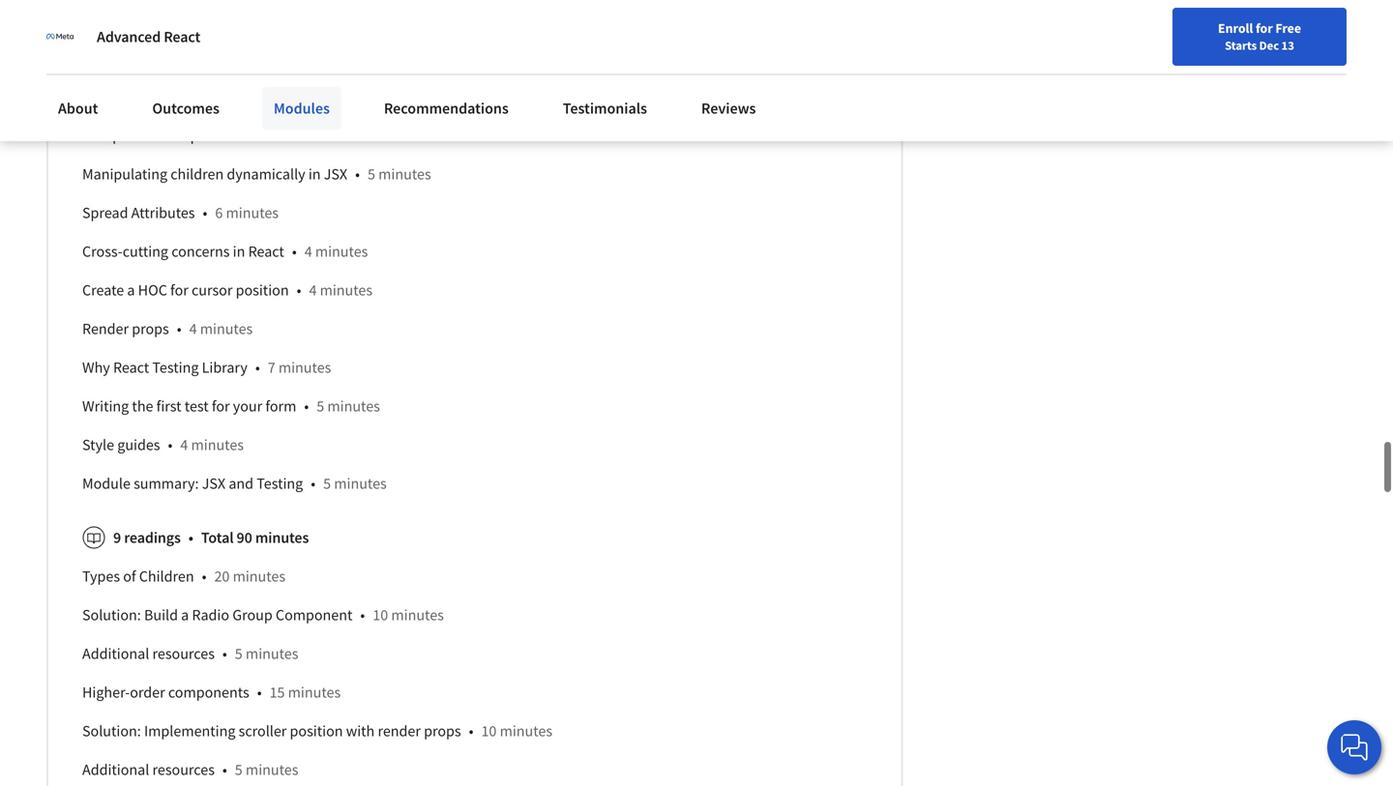 Task type: vqa. For each thing, say whether or not it's contained in the screenshot.
Testimonials LINK
yes



Task type: locate. For each thing, give the bounding box(es) containing it.
types
[[82, 567, 120, 587]]

1 horizontal spatial testing
[[257, 474, 303, 494]]

0 vertical spatial jsx
[[324, 165, 348, 184]]

performance
[[203, 87, 287, 107]]

1 horizontal spatial component
[[276, 606, 353, 625]]

testing up first
[[152, 358, 199, 378]]

props
[[132, 320, 169, 339], [424, 722, 461, 742]]

10
[[373, 606, 388, 625], [481, 722, 497, 742]]

first
[[156, 397, 182, 416]]

1 horizontal spatial in
[[309, 165, 321, 184]]

•
[[459, 87, 464, 107], [339, 126, 344, 145], [355, 165, 360, 184], [203, 203, 207, 223], [292, 242, 297, 262], [297, 281, 301, 300], [177, 320, 182, 339], [255, 358, 260, 378], [304, 397, 309, 416], [168, 436, 173, 455], [311, 474, 316, 494], [189, 529, 193, 548], [202, 567, 207, 587], [360, 606, 365, 625], [222, 645, 227, 664], [257, 683, 262, 703], [469, 722, 474, 742], [222, 761, 227, 780]]

1 vertical spatial with
[[346, 722, 375, 742]]

outcomes link
[[141, 87, 231, 130]]

jsx right dynamically
[[324, 165, 348, 184]]

in right dynamically
[[309, 165, 321, 184]]

1 vertical spatial additional resources • 5 minutes
[[82, 761, 298, 780]]

solution: build a radio group component • 10 minutes
[[82, 606, 444, 625]]

0 horizontal spatial react
[[113, 358, 149, 378]]

and
[[229, 474, 254, 494]]

for
[[1256, 19, 1273, 37], [170, 281, 189, 300], [212, 397, 230, 416]]

1 vertical spatial react
[[248, 242, 284, 262]]

0 vertical spatial props
[[132, 320, 169, 339]]

solution: for solution: build a radio group component
[[82, 606, 141, 625]]

readings
[[124, 529, 181, 548]]

jsx
[[324, 165, 348, 184], [202, 474, 226, 494]]

4
[[352, 126, 359, 145], [305, 242, 312, 262], [309, 281, 317, 300], [189, 320, 197, 339], [180, 436, 188, 455]]

2 horizontal spatial for
[[1256, 19, 1273, 37]]

1 vertical spatial testing
[[257, 474, 303, 494]]

build
[[144, 606, 178, 625]]

in for react
[[233, 242, 245, 262]]

0 vertical spatial a
[[127, 281, 135, 300]]

resources down implementing
[[152, 761, 215, 780]]

1 vertical spatial resources
[[152, 761, 215, 780]]

1 vertical spatial 10
[[481, 722, 497, 742]]

90
[[237, 529, 252, 548]]

testimonials link
[[551, 87, 659, 130]]

0 horizontal spatial props
[[132, 320, 169, 339]]

a left hoc
[[127, 281, 135, 300]]

the
[[82, 87, 107, 107]]

importance
[[110, 87, 184, 107]]

to
[[290, 87, 303, 107]]

0 horizontal spatial 10
[[373, 606, 388, 625]]

implementing
[[144, 722, 236, 742]]

react up create a hoc for cursor position • 4 minutes
[[248, 242, 284, 262]]

component composition with children • 4 minutes
[[82, 126, 415, 145]]

additional down higher-
[[82, 761, 149, 780]]

why
[[82, 358, 110, 378]]

of right types
[[123, 567, 136, 587]]

1 vertical spatial solution:
[[82, 722, 141, 742]]

for right test
[[212, 397, 230, 416]]

component right group
[[276, 606, 353, 625]]

starts
[[1225, 38, 1257, 53]]

guides
[[117, 436, 160, 455]]

1 horizontal spatial of
[[187, 87, 200, 107]]

the
[[132, 397, 153, 416]]

additional resources • 5 minutes up components
[[82, 645, 298, 664]]

0 vertical spatial solution:
[[82, 606, 141, 625]]

software
[[306, 87, 362, 107]]

children down modules
[[278, 126, 331, 145]]

modules link
[[262, 87, 341, 130]]

resources
[[152, 645, 215, 664], [152, 761, 215, 780]]

for up dec
[[1256, 19, 1273, 37]]

scroller
[[239, 722, 287, 742]]

2 vertical spatial react
[[113, 358, 149, 378]]

1 vertical spatial props
[[424, 722, 461, 742]]

solution:
[[82, 606, 141, 625], [82, 722, 141, 742]]

order
[[130, 683, 165, 703]]

4 down dynamically
[[305, 242, 312, 262]]

total
[[201, 529, 234, 548]]

menu item
[[1024, 19, 1148, 82]]

chat with us image
[[1339, 733, 1370, 764]]

reviews link
[[690, 87, 768, 130]]

1 resources from the top
[[152, 645, 215, 664]]

1 solution: from the top
[[82, 606, 141, 625]]

test
[[185, 397, 209, 416]]

0 vertical spatial position
[[236, 281, 289, 300]]

react for why react testing library • 7 minutes
[[113, 358, 149, 378]]

form
[[265, 397, 296, 416]]

0 horizontal spatial a
[[127, 281, 135, 300]]

for right hoc
[[170, 281, 189, 300]]

in right concerns at left top
[[233, 242, 245, 262]]

1 horizontal spatial a
[[181, 606, 189, 625]]

of
[[187, 87, 200, 107], [123, 567, 136, 587]]

4 down software
[[352, 126, 359, 145]]

higher-
[[82, 683, 130, 703]]

2 vertical spatial for
[[212, 397, 230, 416]]

0 horizontal spatial component
[[82, 126, 159, 145]]

additional resources • 5 minutes
[[82, 645, 298, 664], [82, 761, 298, 780]]

children
[[139, 567, 194, 587]]

of up composition
[[187, 87, 200, 107]]

radio
[[192, 606, 229, 625]]

0 vertical spatial with
[[247, 126, 275, 145]]

1 horizontal spatial position
[[290, 722, 343, 742]]

cross-
[[82, 242, 123, 262]]

with
[[247, 126, 275, 145], [346, 722, 375, 742]]

1 vertical spatial for
[[170, 281, 189, 300]]

react right why
[[113, 358, 149, 378]]

with left render
[[346, 722, 375, 742]]

7
[[268, 358, 275, 378]]

in
[[309, 165, 321, 184], [233, 242, 245, 262]]

0 vertical spatial additional resources • 5 minutes
[[82, 645, 298, 664]]

1 horizontal spatial children
[[278, 126, 331, 145]]

testing
[[152, 358, 199, 378], [257, 474, 303, 494]]

additional resources • 5 minutes down implementing
[[82, 761, 298, 780]]

additional
[[82, 645, 149, 664], [82, 761, 149, 780]]

4 down test
[[180, 436, 188, 455]]

5 right and
[[323, 474, 331, 494]]

props right render
[[424, 722, 461, 742]]

0 vertical spatial for
[[1256, 19, 1273, 37]]

0 vertical spatial children
[[278, 126, 331, 145]]

5
[[368, 165, 375, 184], [317, 397, 324, 416], [323, 474, 331, 494], [235, 645, 243, 664], [235, 761, 243, 780]]

about
[[58, 99, 98, 118]]

position
[[236, 281, 289, 300], [290, 722, 343, 742]]

cursor
[[192, 281, 233, 300]]

1 horizontal spatial for
[[212, 397, 230, 416]]

13
[[1282, 38, 1295, 53]]

1 vertical spatial component
[[276, 606, 353, 625]]

1 vertical spatial additional
[[82, 761, 149, 780]]

2 solution: from the top
[[82, 722, 141, 742]]

in for jsx
[[309, 165, 321, 184]]

position right the cursor
[[236, 281, 289, 300]]

resources down build
[[152, 645, 215, 664]]

children down composition
[[171, 165, 224, 184]]

1 additional from the top
[[82, 645, 149, 664]]

react
[[164, 27, 201, 46], [248, 242, 284, 262], [113, 358, 149, 378]]

0 vertical spatial additional
[[82, 645, 149, 664]]

with up manipulating children dynamically in jsx • 5 minutes
[[247, 126, 275, 145]]

1 vertical spatial a
[[181, 606, 189, 625]]

2 resources from the top
[[152, 761, 215, 780]]

0 horizontal spatial in
[[233, 242, 245, 262]]

props down hoc
[[132, 320, 169, 339]]

about link
[[46, 87, 110, 130]]

jsx left and
[[202, 474, 226, 494]]

1 horizontal spatial 10
[[481, 722, 497, 742]]

dynamically
[[227, 165, 305, 184]]

recommendations link
[[372, 87, 520, 130]]

why react testing library • 7 minutes
[[82, 358, 331, 378]]

1 horizontal spatial with
[[346, 722, 375, 742]]

0 vertical spatial resources
[[152, 645, 215, 664]]

the importance of performance to software development • 3 minutes
[[82, 87, 535, 107]]

0 horizontal spatial jsx
[[202, 474, 226, 494]]

0 vertical spatial testing
[[152, 358, 199, 378]]

1 vertical spatial children
[[171, 165, 224, 184]]

minutes
[[483, 87, 535, 107], [362, 126, 415, 145], [379, 165, 431, 184], [226, 203, 279, 223], [315, 242, 368, 262], [320, 281, 373, 300], [200, 320, 253, 339], [279, 358, 331, 378], [327, 397, 380, 416], [191, 436, 244, 455], [334, 474, 387, 494], [255, 529, 309, 548], [233, 567, 286, 587], [391, 606, 444, 625], [246, 645, 298, 664], [288, 683, 341, 703], [500, 722, 553, 742], [246, 761, 298, 780]]

render
[[82, 320, 129, 339]]

0 horizontal spatial of
[[123, 567, 136, 587]]

solution: down higher-
[[82, 722, 141, 742]]

6
[[215, 203, 223, 223]]

0 horizontal spatial children
[[171, 165, 224, 184]]

position right scroller
[[290, 722, 343, 742]]

a right build
[[181, 606, 189, 625]]

1 horizontal spatial props
[[424, 722, 461, 742]]

0 vertical spatial in
[[309, 165, 321, 184]]

0 vertical spatial react
[[164, 27, 201, 46]]

solution: down types
[[82, 606, 141, 625]]

1 horizontal spatial react
[[164, 27, 201, 46]]

manipulating
[[82, 165, 167, 184]]

a
[[127, 281, 135, 300], [181, 606, 189, 625]]

1 vertical spatial in
[[233, 242, 245, 262]]

5 right form
[[317, 397, 324, 416]]

0 vertical spatial of
[[187, 87, 200, 107]]

testing right and
[[257, 474, 303, 494]]

0 vertical spatial component
[[82, 126, 159, 145]]

style guides • 4 minutes
[[82, 436, 244, 455]]

react right advanced
[[164, 27, 201, 46]]

component up manipulating
[[82, 126, 159, 145]]

show notifications image
[[1169, 24, 1192, 47]]

0 horizontal spatial position
[[236, 281, 289, 300]]

additional up higher-
[[82, 645, 149, 664]]

0 vertical spatial 10
[[373, 606, 388, 625]]

create a hoc for cursor position • 4 minutes
[[82, 281, 373, 300]]



Task type: describe. For each thing, give the bounding box(es) containing it.
attributes
[[131, 203, 195, 223]]

for inside enroll for free starts dec 13
[[1256, 19, 1273, 37]]

1 additional resources • 5 minutes from the top
[[82, 645, 298, 664]]

coursera image
[[23, 16, 146, 47]]

your
[[233, 397, 262, 416]]

1 vertical spatial of
[[123, 567, 136, 587]]

1 vertical spatial jsx
[[202, 474, 226, 494]]

outcomes
[[152, 99, 220, 118]]

writing the first test for your form • 5 minutes
[[82, 397, 380, 416]]

0 horizontal spatial testing
[[152, 358, 199, 378]]

cutting
[[123, 242, 168, 262]]

writing
[[82, 397, 129, 416]]

enroll
[[1218, 19, 1254, 37]]

components
[[168, 683, 249, 703]]

0 horizontal spatial for
[[170, 281, 189, 300]]

composition
[[162, 126, 243, 145]]

concerns
[[171, 242, 230, 262]]

5 down development
[[368, 165, 375, 184]]

3
[[472, 87, 479, 107]]

advanced react
[[97, 27, 201, 46]]

5 down scroller
[[235, 761, 243, 780]]

9 readings
[[113, 529, 181, 548]]

spread
[[82, 203, 128, 223]]

create
[[82, 281, 124, 300]]

solution: implementing scroller position with render props • 10 minutes
[[82, 722, 553, 742]]

higher-order components • 15 minutes
[[82, 683, 341, 703]]

spread attributes • 6 minutes
[[82, 203, 279, 223]]

manipulating children dynamically in jsx • 5 minutes
[[82, 165, 431, 184]]

module
[[82, 474, 131, 494]]

1 vertical spatial position
[[290, 722, 343, 742]]

summary:
[[134, 474, 199, 494]]

hoc
[[138, 281, 167, 300]]

library
[[202, 358, 248, 378]]

recommendations
[[384, 99, 509, 118]]

2 additional resources • 5 minutes from the top
[[82, 761, 298, 780]]

advanced
[[97, 27, 161, 46]]

1 horizontal spatial jsx
[[324, 165, 348, 184]]

4 down cross-cutting concerns in react • 4 minutes
[[309, 281, 317, 300]]

free
[[1276, 19, 1302, 37]]

modules
[[274, 99, 330, 118]]

solution: for solution: implementing scroller position with render props
[[82, 722, 141, 742]]

testimonials
[[563, 99, 647, 118]]

react for advanced react
[[164, 27, 201, 46]]

enroll for free starts dec 13
[[1218, 19, 1302, 53]]

5 down group
[[235, 645, 243, 664]]

9
[[113, 529, 121, 548]]

style
[[82, 436, 114, 455]]

4 up why react testing library • 7 minutes
[[189, 320, 197, 339]]

15
[[270, 683, 285, 703]]

20
[[214, 567, 230, 587]]

module summary: jsx and testing • 5 minutes
[[82, 474, 387, 494]]

• total 90 minutes
[[189, 529, 309, 548]]

meta image
[[46, 23, 74, 50]]

types of children • 20 minutes
[[82, 567, 286, 587]]

development
[[365, 87, 452, 107]]

dec
[[1260, 38, 1279, 53]]

group
[[232, 606, 273, 625]]

render
[[378, 722, 421, 742]]

2 additional from the top
[[82, 761, 149, 780]]

0 horizontal spatial with
[[247, 126, 275, 145]]

reviews
[[702, 99, 756, 118]]

render props • 4 minutes
[[82, 320, 253, 339]]

2 horizontal spatial react
[[248, 242, 284, 262]]

cross-cutting concerns in react • 4 minutes
[[82, 242, 368, 262]]



